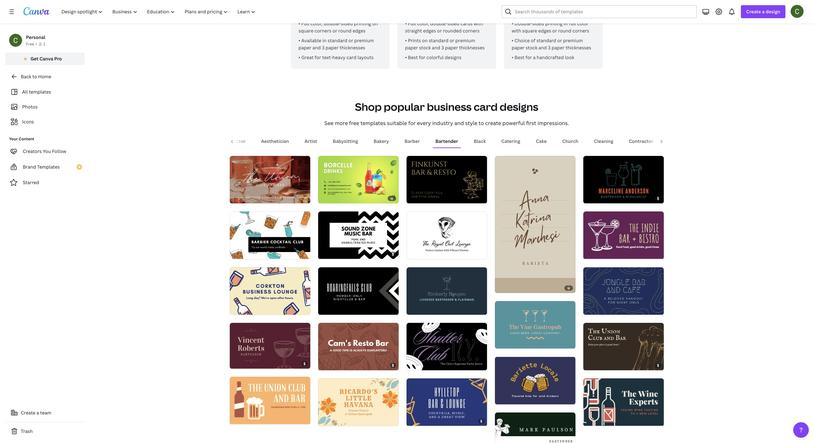Task type: vqa. For each thing, say whether or not it's contained in the screenshot.
aesthetician
yes



Task type: locate. For each thing, give the bounding box(es) containing it.
premium inside • prints on standard or premium paper stock and 3 paper thicknesses
[[456, 37, 475, 44]]

colorful
[[427, 54, 444, 60]]

0 horizontal spatial standard
[[328, 37, 347, 44]]

1 horizontal spatial round
[[558, 28, 571, 34]]

1 for bar manager business card in gold dark purple illustrative style "image"
[[499, 397, 501, 402]]

card right heavy
[[347, 54, 357, 60]]

corners up available
[[315, 28, 331, 34]]

in right available
[[323, 37, 327, 44]]

0 horizontal spatial edges
[[353, 28, 366, 34]]

templates down shop
[[361, 120, 386, 127]]

1 horizontal spatial premium
[[456, 37, 475, 44]]

bar nightclub mixologist business card in black white gray simple minimalist monochrome geometric shapes image
[[318, 267, 399, 315]]

1 horizontal spatial best
[[515, 54, 525, 60]]

standard
[[328, 37, 347, 44], [429, 37, 449, 44], [537, 37, 556, 44]]

and down texture
[[540, 4, 548, 10]]

0 vertical spatial in
[[564, 20, 568, 27]]

standard down • full color, double-sided cards with straight edges or rounded corners
[[429, 37, 449, 44]]

of for bartender business card in violet sketch illustrative style image in the right of the page
[[591, 251, 594, 256]]

with inside • double-sided printing in full color with square edges or round corners
[[512, 28, 521, 34]]

1 printing from the left
[[354, 20, 371, 27]]

2 horizontal spatial edges
[[538, 28, 551, 34]]

for left text-
[[315, 54, 321, 60]]

with down double-
[[512, 28, 521, 34]]

1 horizontal spatial with
[[512, 28, 521, 34]]

• for • best for a handcrafted look
[[512, 54, 514, 60]]

double-
[[324, 20, 341, 27], [430, 20, 448, 27]]

0 vertical spatial with
[[474, 20, 483, 27]]

create left team
[[21, 410, 35, 416]]

beer vector bartender business card in orange brown bold modern style image
[[230, 377, 310, 425]]

full inside • full color, double-sided cards with straight edges or rounded corners
[[408, 20, 416, 27]]

double- inside • full color, double-sided cards with straight edges or rounded corners
[[430, 20, 448, 27]]

1 for mixed cocktail bartender business card image in the top left of the page
[[234, 196, 236, 201]]

round up • available in standard or premium paper and 3 paper thicknesses
[[338, 28, 352, 34]]

best down choice
[[515, 54, 525, 60]]

surface.
[[528, 11, 545, 17]]

contractor
[[629, 138, 654, 144]]

of for the restaurant bartender business card in rust brown white playful illustrative fruit juice sketch beverages pattern image
[[325, 363, 329, 368]]

0 horizontal spatial corners
[[315, 28, 331, 34]]

3 3 from the left
[[548, 45, 551, 51]]

$ for "wine red handdrawn bartender vintage business card" image
[[304, 362, 306, 366]]

1 for the restaurant bartender business card in rust brown white playful illustrative fruit juice sketch beverages pattern image
[[323, 363, 325, 368]]

thicknesses down color
[[566, 45, 591, 51]]

2 horizontal spatial thicknesses
[[566, 45, 591, 51]]

• full color, double-sided cards with straight edges or rounded corners
[[405, 20, 483, 34]]

square inside • double-sided printing in full color with square edges or round corners
[[522, 28, 537, 34]]

2 for bartender wine business card in black white purple modern style image
[[418, 363, 420, 368]]

color, up available
[[311, 20, 323, 27]]

or down • full color, double-sided printing on square corners or round edges
[[349, 37, 353, 44]]

1 of 2 for midnight viridian with vector illustrations bartender business card image
[[588, 419, 597, 423]]

of for bartender business card in dark blue green modern simple style image
[[591, 307, 594, 312]]

2 thicknesses from the left
[[459, 45, 485, 51]]

for left every
[[408, 120, 416, 127]]

industry
[[432, 120, 453, 127]]

3 up handcrafted
[[548, 45, 551, 51]]

1 horizontal spatial create
[[746, 8, 761, 15]]

mixed cocktail bartender business card image
[[230, 156, 310, 204]]

a inside a natural texture that creates a softer, warmer look and provides the perfect writing surface.
[[577, 0, 580, 3]]

1 horizontal spatial card
[[474, 100, 498, 114]]

rounded
[[443, 28, 462, 34]]

stock inside • choice of standard or premium paper stock and 3 paper thicknesses
[[526, 45, 538, 51]]

layouts
[[358, 54, 374, 60]]

card up create
[[474, 100, 498, 114]]

• for • available in standard or premium paper and 3 paper thicknesses
[[299, 37, 300, 44]]

suitable
[[387, 120, 407, 127]]

1 of 2 for mixed cocktail bartender business card image in the top left of the page
[[234, 196, 243, 201]]

0 horizontal spatial templates
[[29, 89, 51, 95]]

0 vertical spatial create
[[746, 8, 761, 15]]

stock inside • prints on standard or premium paper stock and 3 paper thicknesses
[[419, 45, 431, 51]]

2 for bar manager business card in gold dark purple illustrative style "image"
[[507, 397, 509, 402]]

3 up colorful
[[441, 45, 444, 51]]

1 for bartender wine business card in black white purple modern style image
[[411, 363, 413, 368]]

0 horizontal spatial round
[[338, 28, 352, 34]]

1 vertical spatial in
[[323, 37, 327, 44]]

edges up • choice of standard or premium paper stock and 3 paper thicknesses
[[538, 28, 551, 34]]

1 vertical spatial with
[[512, 28, 521, 34]]

bar business card in blue mustard white simple style image
[[406, 379, 487, 426]]

3 sided from the left
[[532, 20, 544, 27]]

printing
[[354, 20, 371, 27], [545, 20, 563, 27]]

and down available
[[313, 45, 321, 51]]

to inside "back to home" link
[[32, 73, 37, 80]]

actor
[[233, 138, 246, 144]]

1 for bartender business card in dark blue green modern simple style image
[[588, 307, 590, 312]]

personal
[[26, 34, 45, 40]]

of for bartender wine business card in black white purple modern style image
[[414, 363, 417, 368]]

paper up • great for text-heavy card layouts
[[326, 45, 339, 51]]

3 inside • prints on standard or premium paper stock and 3 paper thicknesses
[[441, 45, 444, 51]]

2 color, from the left
[[417, 20, 429, 27]]

double- up rounded at the top right of page
[[430, 20, 448, 27]]

2 corners from the left
[[463, 28, 480, 34]]

1 stock from the left
[[419, 45, 431, 51]]

2 for bartender business card in dark blue green modern simple style image
[[595, 307, 597, 312]]

on inside • prints on standard or premium paper stock and 3 paper thicknesses
[[422, 37, 428, 44]]

round down full
[[558, 28, 571, 34]]

or left rounded at the top right of page
[[437, 28, 442, 34]]

0 horizontal spatial look
[[530, 4, 539, 10]]

trash link
[[5, 425, 85, 438]]

sided down 'surface.'
[[532, 20, 544, 27]]

1 horizontal spatial look
[[565, 54, 574, 60]]

or inside • choice of standard or premium paper stock and 3 paper thicknesses
[[557, 37, 562, 44]]

•
[[299, 20, 300, 27], [405, 20, 407, 27], [512, 20, 514, 27], [299, 37, 300, 44], [405, 37, 407, 44], [512, 37, 514, 44], [36, 41, 37, 47], [299, 54, 300, 60], [405, 54, 407, 60], [512, 54, 514, 60]]

1 horizontal spatial designs
[[500, 100, 539, 114]]

0 horizontal spatial designs
[[445, 54, 462, 60]]

edges up • available in standard or premium paper and 3 paper thicknesses
[[353, 28, 366, 34]]

double- inside • full color, double-sided printing on square corners or round edges
[[324, 20, 341, 27]]

catering button
[[499, 135, 523, 148]]

3 standard from the left
[[537, 37, 556, 44]]

and inside • choice of standard or premium paper stock and 3 paper thicknesses
[[539, 45, 547, 51]]

4 paper from the left
[[445, 45, 458, 51]]

create inside button
[[21, 410, 35, 416]]

round inside • full color, double-sided printing on square corners or round edges
[[338, 28, 352, 34]]

designs
[[445, 54, 462, 60], [500, 100, 539, 114]]

midnight viridian with vector illustrations bartender business card image
[[583, 379, 664, 426]]

None search field
[[502, 5, 697, 18]]

your
[[9, 136, 18, 142]]

2 square from the left
[[522, 28, 537, 34]]

color,
[[311, 20, 323, 27], [417, 20, 429, 27]]

1 horizontal spatial stock
[[526, 45, 538, 51]]

2 for midnight viridian with vector illustrations bartender business card image
[[595, 419, 597, 423]]

create inside dropdown button
[[746, 8, 761, 15]]

of for bartender business card in blue and beige illustrative style image
[[237, 307, 241, 312]]

0 vertical spatial designs
[[445, 54, 462, 60]]

1 horizontal spatial to
[[479, 120, 484, 127]]

designs down • prints on standard or premium paper stock and 3 paper thicknesses
[[445, 54, 462, 60]]

1 thicknesses from the left
[[340, 45, 365, 51]]

2 horizontal spatial 3
[[548, 45, 551, 51]]

create
[[746, 8, 761, 15], [21, 410, 35, 416]]

bartender business card in blue white simple minimalist cocktail sparkling drink icon linear pattern image
[[406, 267, 487, 315]]

neon cocktail icons bartender business card image
[[583, 156, 664, 204]]

1 sided from the left
[[341, 20, 353, 27]]

2 full from the left
[[408, 20, 416, 27]]

full inside • full color, double-sided printing on square corners or round edges
[[301, 20, 309, 27]]

3 paper from the left
[[405, 45, 418, 51]]

1 corners from the left
[[315, 28, 331, 34]]

square up available
[[299, 28, 314, 34]]

1 of 2 for "wine red handdrawn bartender vintage business card" image
[[234, 361, 243, 366]]

available
[[301, 37, 321, 44]]

premium down rounded at the top right of page
[[456, 37, 475, 44]]

2 horizontal spatial standard
[[537, 37, 556, 44]]

a up perfect
[[577, 0, 580, 3]]

1 horizontal spatial thicknesses
[[459, 45, 485, 51]]

and inside a natural texture that creates a softer, warmer look and provides the perfect writing surface.
[[540, 4, 548, 10]]

0 horizontal spatial full
[[301, 20, 309, 27]]

full up straight
[[408, 20, 416, 27]]

1 of 2 for bartender business card in blue and beige illustrative style image
[[234, 307, 243, 312]]

creators
[[23, 148, 42, 154]]

0 vertical spatial templates
[[29, 89, 51, 95]]

0 horizontal spatial card
[[347, 54, 357, 60]]

edges inside • full color, double-sided printing on square corners or round edges
[[353, 28, 366, 34]]

2 horizontal spatial corners
[[573, 28, 589, 34]]

or down rounded at the top right of page
[[450, 37, 454, 44]]

• inside • double-sided printing in full color with square edges or round corners
[[512, 20, 514, 27]]

get canva pro button
[[5, 53, 85, 65]]

0 horizontal spatial to
[[32, 73, 37, 80]]

paper down the prints
[[405, 45, 418, 51]]

brand
[[23, 164, 36, 170]]

square down double-
[[522, 28, 537, 34]]

1 vertical spatial on
[[422, 37, 428, 44]]

1 vertical spatial designs
[[500, 100, 539, 114]]

standard inside • prints on standard or premium paper stock and 3 paper thicknesses
[[429, 37, 449, 44]]

3 inside • available in standard or premium paper and 3 paper thicknesses
[[322, 45, 325, 51]]

barber button
[[402, 135, 423, 148]]

2 standard from the left
[[429, 37, 449, 44]]

1 horizontal spatial square
[[522, 28, 537, 34]]

1 horizontal spatial printing
[[545, 20, 563, 27]]

powerful
[[503, 120, 525, 127]]

bartender business card teal orange fun minimalist style image
[[495, 301, 576, 349]]

photos
[[22, 104, 38, 110]]

for
[[315, 54, 321, 60], [419, 54, 425, 60], [526, 54, 532, 60], [408, 120, 416, 127]]

corners down cards
[[463, 28, 480, 34]]

with right cards
[[474, 20, 483, 27]]

0 vertical spatial on
[[372, 20, 378, 27]]

$ for neon cocktail icons bartender business card
[[657, 196, 659, 201]]

in
[[564, 20, 568, 27], [323, 37, 327, 44]]

heavy
[[332, 54, 346, 60]]

paper
[[299, 45, 311, 51], [326, 45, 339, 51], [405, 45, 418, 51], [445, 45, 458, 51], [512, 45, 525, 51], [552, 45, 565, 51]]

1 vertical spatial card
[[474, 100, 498, 114]]

1 for bartender business card in blue and beige illustrative style image
[[234, 307, 236, 312]]

2 double- from the left
[[430, 20, 448, 27]]

paper down rounded at the top right of page
[[445, 45, 458, 51]]

artist
[[305, 138, 317, 144]]

thicknesses inside • choice of standard or premium paper stock and 3 paper thicknesses
[[566, 45, 591, 51]]

color, inside • full color, double-sided cards with straight edges or rounded corners
[[417, 20, 429, 27]]

thicknesses inside • available in standard or premium paper and 3 paper thicknesses
[[340, 45, 365, 51]]

1
[[43, 41, 45, 47], [234, 196, 236, 201], [411, 196, 413, 201], [234, 251, 236, 256], [588, 251, 590, 256], [234, 307, 236, 312], [588, 307, 590, 312], [234, 361, 236, 366], [323, 363, 325, 368], [411, 363, 413, 368], [499, 397, 501, 402], [234, 417, 236, 422], [323, 419, 325, 423], [411, 419, 413, 423], [588, 419, 590, 423]]

1 horizontal spatial full
[[408, 20, 416, 27]]

bakery button
[[371, 135, 392, 148]]

0 horizontal spatial create
[[21, 410, 35, 416]]

sided up • available in standard or premium paper and 3 paper thicknesses
[[341, 20, 353, 27]]

3 edges from the left
[[538, 28, 551, 34]]

square inside • full color, double-sided printing on square corners or round edges
[[299, 28, 314, 34]]

back to home
[[21, 73, 51, 80]]

paper down choice
[[512, 45, 525, 51]]

1 of 2 for the restaurant bartender business card in rust brown white playful illustrative fruit juice sketch beverages pattern image
[[323, 363, 332, 368]]

2 horizontal spatial sided
[[532, 20, 544, 27]]

of
[[531, 37, 536, 44], [237, 196, 241, 201], [414, 196, 417, 201], [237, 251, 241, 256], [591, 251, 594, 256], [237, 307, 241, 312], [591, 307, 594, 312], [237, 361, 241, 366], [325, 363, 329, 368], [414, 363, 417, 368], [502, 397, 506, 402], [237, 417, 241, 422], [325, 419, 329, 423], [414, 419, 417, 423], [591, 419, 594, 423]]

• for • best for colorful designs
[[405, 54, 407, 60]]

1 of 2 link
[[230, 156, 310, 204], [406, 156, 487, 204], [230, 212, 310, 259], [583, 212, 664, 259], [230, 267, 310, 315], [583, 267, 664, 315], [230, 323, 310, 369], [318, 323, 399, 371], [406, 323, 487, 371], [495, 357, 576, 405], [230, 377, 310, 425], [318, 379, 399, 426], [406, 379, 487, 426], [583, 379, 664, 426]]

edges right straight
[[423, 28, 436, 34]]

and left 'style' on the right of the page
[[455, 120, 464, 127]]

• for • full color, double-sided cards with straight edges or rounded corners
[[405, 20, 407, 27]]

sided up rounded at the top right of page
[[448, 20, 460, 27]]

sided inside • full color, double-sided printing on square corners or round edges
[[341, 20, 353, 27]]

and up • best for a handcrafted look
[[539, 45, 547, 51]]

2 sided from the left
[[448, 20, 460, 27]]

0 horizontal spatial stock
[[419, 45, 431, 51]]

premium down full
[[563, 37, 583, 44]]

1 horizontal spatial templates
[[361, 120, 386, 127]]

1 horizontal spatial edges
[[423, 28, 436, 34]]

1 of 2 for bar manager business card in gold dark purple illustrative style "image"
[[499, 397, 509, 402]]

• inside • full color, double-sided cards with straight edges or rounded corners
[[405, 20, 407, 27]]

0 horizontal spatial printing
[[354, 20, 371, 27]]

1 horizontal spatial standard
[[429, 37, 449, 44]]

shop popular business card designs
[[355, 100, 539, 114]]

1 of 2 for bartender business card in violet sketch illustrative style image in the right of the page
[[588, 251, 597, 256]]

to right 'style' on the right of the page
[[479, 120, 484, 127]]

1 for yellow & blue swirl bartender business card image
[[323, 419, 325, 423]]

1 horizontal spatial on
[[422, 37, 428, 44]]

beige elegant minimalist barista business card image
[[495, 156, 576, 293]]

1 of 2 for bartender business card in dark blue green modern simple style image
[[588, 307, 597, 312]]

paper down available
[[299, 45, 311, 51]]

cleaning button
[[592, 135, 616, 148]]

• available in standard or premium paper and 3 paper thicknesses
[[299, 37, 374, 51]]

double- up • available in standard or premium paper and 3 paper thicknesses
[[324, 20, 341, 27]]

best down the prints
[[408, 54, 418, 60]]

or down • double-sided printing in full color with square edges or round corners
[[557, 37, 562, 44]]

and for • choice of standard or premium paper stock and 3 paper thicknesses
[[539, 45, 547, 51]]

in left full
[[564, 20, 568, 27]]

round inside • double-sided printing in full color with square edges or round corners
[[558, 28, 571, 34]]

1 best from the left
[[408, 54, 418, 60]]

• inside • choice of standard or premium paper stock and 3 paper thicknesses
[[512, 37, 514, 44]]

2 for bar business card in blue mustard white simple style image
[[418, 419, 420, 423]]

get canva pro
[[30, 56, 62, 62]]

corners inside • full color, double-sided cards with straight edges or rounded corners
[[463, 28, 480, 34]]

writing
[[512, 11, 527, 17]]

bartender business card in violet sketch illustrative style image
[[583, 212, 664, 259]]

icons link
[[9, 116, 81, 128]]

• best for colorful designs
[[405, 54, 462, 60]]

look right handcrafted
[[565, 54, 574, 60]]

create a team button
[[5, 407, 85, 420]]

color, for edges
[[417, 20, 429, 27]]

wine red handdrawn bartender vintage business card image
[[230, 323, 310, 369]]

a left design
[[762, 8, 765, 15]]

best
[[408, 54, 418, 60], [515, 54, 525, 60]]

3 premium from the left
[[563, 37, 583, 44]]

create a design
[[746, 8, 780, 15]]

create for create a team
[[21, 410, 35, 416]]

2 horizontal spatial premium
[[563, 37, 583, 44]]

thicknesses up layouts
[[340, 45, 365, 51]]

and
[[540, 4, 548, 10], [313, 45, 321, 51], [432, 45, 440, 51], [539, 45, 547, 51], [455, 120, 464, 127]]

2 paper from the left
[[326, 45, 339, 51]]

a inside create a team button
[[37, 410, 39, 416]]

contractor button
[[626, 135, 656, 148]]

0 horizontal spatial sided
[[341, 20, 353, 27]]

• inside • prints on standard or premium paper stock and 3 paper thicknesses
[[405, 37, 407, 44]]

2 for bartender business card in blue and beige illustrative style image
[[241, 307, 243, 312]]

2 for mixed cocktail bartender business card image in the top left of the page
[[241, 196, 243, 201]]

create left design
[[746, 8, 761, 15]]

for for text-
[[315, 54, 321, 60]]

6 paper from the left
[[552, 45, 565, 51]]

or up • available in standard or premium paper and 3 paper thicknesses
[[333, 28, 337, 34]]

3
[[322, 45, 325, 51], [441, 45, 444, 51], [548, 45, 551, 51]]

for left colorful
[[419, 54, 425, 60]]

thicknesses down cards
[[459, 45, 485, 51]]

standard down • double-sided printing in full color with square edges or round corners
[[537, 37, 556, 44]]

1 double- from the left
[[324, 20, 341, 27]]

all
[[22, 89, 28, 95]]

• for • choice of standard or premium paper stock and 3 paper thicknesses
[[512, 37, 514, 44]]

standard down • full color, double-sided printing on square corners or round edges
[[328, 37, 347, 44]]

3 inside • choice of standard or premium paper stock and 3 paper thicknesses
[[548, 45, 551, 51]]

printing inside • double-sided printing in full color with square edges or round corners
[[545, 20, 563, 27]]

0 horizontal spatial in
[[323, 37, 327, 44]]

artist button
[[302, 135, 320, 148]]

full up available
[[301, 20, 309, 27]]

stock down the prints
[[419, 45, 431, 51]]

and inside • prints on standard or premium paper stock and 3 paper thicknesses
[[432, 45, 440, 51]]

1 of 2 for yellow & blue swirl bartender business card image
[[323, 419, 332, 423]]

1 for bartender business card in violet sketch illustrative style image in the right of the page
[[588, 251, 590, 256]]

handcrafted
[[537, 54, 564, 60]]

full
[[301, 20, 309, 27], [408, 20, 416, 27]]

modern brown masculine sketch bartender card image
[[583, 323, 664, 371]]

premium inside • available in standard or premium paper and 3 paper thicknesses
[[354, 37, 374, 44]]

2 best from the left
[[515, 54, 525, 60]]

creates
[[560, 0, 576, 3]]

• choice of standard or premium paper stock and 3 paper thicknesses
[[512, 37, 591, 51]]

2 edges from the left
[[423, 28, 436, 34]]

1 horizontal spatial in
[[564, 20, 568, 27]]

1 vertical spatial to
[[479, 120, 484, 127]]

thicknesses inside • prints on standard or premium paper stock and 3 paper thicknesses
[[459, 45, 485, 51]]

full for • full color, double-sided printing on square corners or round edges
[[301, 20, 309, 27]]

or
[[333, 28, 337, 34], [437, 28, 442, 34], [552, 28, 557, 34], [349, 37, 353, 44], [450, 37, 454, 44], [557, 37, 562, 44]]

0 horizontal spatial with
[[474, 20, 483, 27]]

bartender
[[436, 138, 458, 144]]

follow
[[52, 148, 66, 154]]

cocktails pattern bartender business card in white orange teal modern style image
[[230, 212, 310, 259]]

brand templates link
[[5, 161, 85, 174]]

to right back
[[32, 73, 37, 80]]

1 vertical spatial look
[[565, 54, 574, 60]]

premium up layouts
[[354, 37, 374, 44]]

bakery
[[374, 138, 389, 144]]

2 round from the left
[[558, 28, 571, 34]]

1 color, from the left
[[311, 20, 323, 27]]

3 thicknesses from the left
[[566, 45, 591, 51]]

see
[[324, 120, 334, 127]]

designs up powerful
[[500, 100, 539, 114]]

1 of 2
[[234, 196, 243, 201], [411, 196, 420, 201], [234, 251, 243, 256], [588, 251, 597, 256], [234, 307, 243, 312], [588, 307, 597, 312], [234, 361, 243, 366], [323, 363, 332, 368], [411, 363, 420, 368], [499, 397, 509, 402], [234, 417, 243, 422], [323, 419, 332, 423], [411, 419, 420, 423], [588, 419, 597, 423]]

1 horizontal spatial double-
[[430, 20, 448, 27]]

0 horizontal spatial color,
[[311, 20, 323, 27]]

paper up handcrafted
[[552, 45, 565, 51]]

0 horizontal spatial square
[[299, 28, 314, 34]]

1 3 from the left
[[322, 45, 325, 51]]

1 vertical spatial create
[[21, 410, 35, 416]]

0 horizontal spatial double-
[[324, 20, 341, 27]]

1 edges from the left
[[353, 28, 366, 34]]

0 horizontal spatial best
[[408, 54, 418, 60]]

stock
[[419, 45, 431, 51], [526, 45, 538, 51]]

babysitting
[[333, 138, 358, 144]]

0 vertical spatial to
[[32, 73, 37, 80]]

• full color, double-sided printing on square corners or round edges
[[299, 20, 378, 34]]

a left team
[[37, 410, 39, 416]]

0 horizontal spatial 3
[[322, 45, 325, 51]]

of for mixed cocktail bartender business card image in the top left of the page
[[237, 196, 241, 201]]

• inside • available in standard or premium paper and 3 paper thicknesses
[[299, 37, 300, 44]]

1 full from the left
[[301, 20, 309, 27]]

0 vertical spatial look
[[530, 4, 539, 10]]

2 premium from the left
[[456, 37, 475, 44]]

and up colorful
[[432, 45, 440, 51]]

1 horizontal spatial corners
[[463, 28, 480, 34]]

0 horizontal spatial thicknesses
[[340, 45, 365, 51]]

best for • best for colorful designs
[[408, 54, 418, 60]]

prints
[[408, 37, 421, 44]]

$ for modern brown masculine sketch bartender card image
[[657, 363, 659, 368]]

2 3 from the left
[[441, 45, 444, 51]]

yellow & blue swirl bartender business card image
[[318, 379, 399, 426]]

style
[[465, 120, 477, 127]]

2 stock from the left
[[526, 45, 538, 51]]

bartender business card in dark blue green modern simple style image
[[583, 267, 664, 315]]

1 vertical spatial templates
[[361, 120, 386, 127]]

• for • double-sided printing in full color with square edges or round corners
[[512, 20, 514, 27]]

1 for the cocktails pattern bartender business card in white orange teal modern style image
[[234, 251, 236, 256]]

1 standard from the left
[[328, 37, 347, 44]]

design
[[766, 8, 780, 15]]

• inside • full color, double-sided printing on square corners or round edges
[[299, 20, 300, 27]]

color, up straight
[[417, 20, 429, 27]]

1 horizontal spatial color,
[[417, 20, 429, 27]]

1 horizontal spatial 3
[[441, 45, 444, 51]]

or inside • full color, double-sided cards with straight edges or rounded corners
[[437, 28, 442, 34]]

sided inside • full color, double-sided cards with straight edges or rounded corners
[[448, 20, 460, 27]]

1 square from the left
[[299, 28, 314, 34]]

all templates
[[22, 89, 51, 95]]

of for beer vector bartender business card in orange brown bold modern style image on the left of page
[[237, 417, 241, 422]]

1 horizontal spatial sided
[[448, 20, 460, 27]]

standard inside • available in standard or premium paper and 3 paper thicknesses
[[328, 37, 347, 44]]

cards
[[461, 20, 473, 27]]

0 horizontal spatial on
[[372, 20, 378, 27]]

corners down color
[[573, 28, 589, 34]]

2 printing from the left
[[545, 20, 563, 27]]

0 horizontal spatial premium
[[354, 37, 374, 44]]

stock down choice
[[526, 45, 538, 51]]

templates right all
[[29, 89, 51, 95]]

color, inside • full color, double-sided printing on square corners or round edges
[[311, 20, 323, 27]]

3 corners from the left
[[573, 28, 589, 34]]

1 of 2 for bar business card in blue mustard white simple style image
[[411, 419, 420, 423]]

1 premium from the left
[[354, 37, 374, 44]]

1 for "wine red handdrawn bartender vintage business card" image
[[234, 361, 236, 366]]

3 up text-
[[322, 45, 325, 51]]

or up • choice of standard or premium paper stock and 3 paper thicknesses
[[552, 28, 557, 34]]

for down choice
[[526, 54, 532, 60]]

1 round from the left
[[338, 28, 352, 34]]

look up 'surface.'
[[530, 4, 539, 10]]



Task type: describe. For each thing, give the bounding box(es) containing it.
3 for • choice of standard or premium paper stock and 3 paper thicknesses
[[548, 45, 551, 51]]

1 of 2 for beer vector bartender business card in orange brown bold modern style image on the left of page
[[234, 417, 243, 422]]

edges inside • double-sided printing in full color with square edges or round corners
[[538, 28, 551, 34]]

edges inside • full color, double-sided cards with straight edges or rounded corners
[[423, 28, 436, 34]]

for for colorful
[[419, 54, 425, 60]]

more
[[335, 120, 348, 127]]

a left handcrafted
[[533, 54, 536, 60]]

thicknesses for • prints on standard or premium paper stock and 3 paper thicknesses
[[459, 45, 485, 51]]

• best for a handcrafted look
[[512, 54, 574, 60]]

2 for beer vector bartender business card in orange brown bold modern style image on the left of page
[[241, 417, 243, 422]]

printing inside • full color, double-sided printing on square corners or round edges
[[354, 20, 371, 27]]

warmer
[[512, 4, 528, 10]]

the
[[570, 4, 577, 10]]

free
[[26, 41, 34, 47]]

icons
[[22, 119, 34, 125]]

on inside • full color, double-sided printing on square corners or round edges
[[372, 20, 378, 27]]

canva
[[39, 56, 53, 62]]

look inside a natural texture that creates a softer, warmer look and provides the perfect writing surface.
[[530, 4, 539, 10]]

create for create a design
[[746, 8, 761, 15]]

impressions.
[[538, 120, 569, 127]]

1 for midnight viridian with vector illustrations bartender business card image
[[588, 419, 590, 423]]

first
[[526, 120, 536, 127]]

1 for bar business card in blue mustard white simple style image
[[411, 419, 413, 423]]

black
[[474, 138, 486, 144]]

color, for corners
[[311, 20, 323, 27]]

of for bar manager business card in gold dark purple illustrative style "image"
[[502, 397, 506, 402]]

premium for edges
[[354, 37, 374, 44]]

full
[[569, 20, 576, 27]]

templates inside all templates link
[[29, 89, 51, 95]]

stock for of
[[526, 45, 538, 51]]

best for • best for a handcrafted look
[[515, 54, 525, 60]]

in inside • double-sided printing in full color with square edges or round corners
[[564, 20, 568, 27]]

1 paper from the left
[[299, 45, 311, 51]]

bar manager business card in gold dark purple illustrative style image
[[495, 357, 576, 405]]

or inside • double-sided printing in full color with square edges or round corners
[[552, 28, 557, 34]]

aesthetician button
[[259, 135, 292, 148]]

shop
[[355, 100, 382, 114]]

Search search field
[[515, 6, 693, 18]]

stock for on
[[419, 45, 431, 51]]

team
[[40, 410, 51, 416]]

designs for shop popular business card designs
[[500, 100, 539, 114]]

cleaning
[[594, 138, 613, 144]]

or inside • available in standard or premium paper and 3 paper thicknesses
[[349, 37, 353, 44]]

green white clean minimal bartender business card image
[[495, 413, 576, 443]]

• great for text-heavy card layouts
[[299, 54, 374, 60]]

corners inside • full color, double-sided printing on square corners or round edges
[[315, 28, 331, 34]]

softer,
[[581, 0, 595, 3]]

barber
[[405, 138, 420, 144]]

color
[[577, 20, 589, 27]]

2 for bartender business card in violet sketch illustrative style image in the right of the page
[[595, 251, 597, 256]]

free
[[349, 120, 359, 127]]

bartender wine business card in black white purple modern style image
[[406, 323, 487, 371]]

black button
[[471, 135, 489, 148]]

church
[[562, 138, 579, 144]]

2 for the restaurant bartender business card in rust brown white playful illustrative fruit juice sketch beverages pattern image
[[330, 363, 332, 368]]

with inside • full color, double-sided cards with straight edges or rounded corners
[[474, 20, 483, 27]]

of for "wine red handdrawn bartender vintage business card" image
[[237, 361, 241, 366]]

home
[[38, 73, 51, 80]]

of for midnight viridian with vector illustrations bartender business card image
[[591, 419, 594, 423]]

• prints on standard or premium paper stock and 3 paper thicknesses
[[405, 37, 485, 51]]

• for • full color, double-sided printing on square corners or round edges
[[299, 20, 300, 27]]

bartender button
[[433, 135, 461, 148]]

of for bar business card in blue mustard white simple style image
[[414, 419, 417, 423]]

for for a
[[526, 54, 532, 60]]

double-
[[515, 20, 532, 27]]

creators you follow link
[[5, 145, 85, 158]]

standard for round
[[328, 37, 347, 44]]

babysitting button
[[330, 135, 361, 148]]

corners inside • double-sided printing in full color with square edges or round corners
[[573, 28, 589, 34]]

starred link
[[5, 176, 85, 189]]

create
[[485, 120, 501, 127]]

0 vertical spatial card
[[347, 54, 357, 60]]

aesthetician
[[261, 138, 289, 144]]

and for • prints on standard or premium paper stock and 3 paper thicknesses
[[432, 45, 440, 51]]

• for • prints on standard or premium paper stock and 3 paper thicknesses
[[405, 37, 407, 44]]

business
[[427, 100, 472, 114]]

back to home link
[[5, 70, 85, 83]]

$ for bar business card in blue mustard white simple style image
[[480, 419, 483, 424]]

templates
[[37, 164, 60, 170]]

$ for zigzag lines bartender business card in black and white bold modern style image
[[392, 252, 394, 257]]

double- for edges
[[430, 20, 448, 27]]

text-
[[322, 54, 332, 60]]

content
[[19, 136, 34, 142]]

creators you follow
[[23, 148, 66, 154]]

1 of 2 for bartender wine business card in black white purple modern style image
[[411, 363, 420, 368]]

texture
[[533, 0, 549, 3]]

get
[[30, 56, 38, 62]]

starred
[[23, 179, 39, 186]]

premium inside • choice of standard or premium paper stock and 3 paper thicknesses
[[563, 37, 583, 44]]

of for the cocktails pattern bartender business card in white orange teal modern style image
[[237, 251, 241, 256]]

create a design button
[[741, 5, 786, 18]]

standard for rounded
[[429, 37, 449, 44]]

• double-sided printing in full color with square edges or round corners
[[512, 20, 589, 34]]

popular
[[384, 100, 425, 114]]

free •
[[26, 41, 37, 47]]

trash
[[21, 428, 33, 435]]

a inside create a design dropdown button
[[762, 8, 765, 15]]

designs for • best for colorful designs
[[445, 54, 462, 60]]

straight
[[405, 28, 422, 34]]

standard inside • choice of standard or premium paper stock and 3 paper thicknesses
[[537, 37, 556, 44]]

catering
[[502, 138, 520, 144]]

5 paper from the left
[[512, 45, 525, 51]]

sided for printing
[[341, 20, 353, 27]]

your content
[[9, 136, 34, 142]]

colorful bar business card image
[[318, 156, 399, 204]]

thicknesses for • choice of standard or premium paper stock and 3 paper thicknesses
[[566, 45, 591, 51]]

restaurant bartender business card in rust brown white playful illustrative fruit juice sketch beverages pattern image
[[318, 323, 399, 371]]

you
[[43, 148, 51, 154]]

bartender business card in blue and beige illustrative style image
[[230, 267, 310, 315]]

sided inside • double-sided printing in full color with square edges or round corners
[[532, 20, 544, 27]]

cake button
[[533, 135, 549, 148]]

bartender business card in black and white simple minimalist vintage owl sketch typography image
[[406, 212, 487, 259]]

golden ornate floral bartender business card image
[[406, 156, 487, 204]]

that
[[550, 0, 559, 3]]

in inside • available in standard or premium paper and 3 paper thicknesses
[[323, 37, 327, 44]]

sided for cards
[[448, 20, 460, 27]]

of inside • choice of standard or premium paper stock and 3 paper thicknesses
[[531, 37, 536, 44]]

create a team
[[21, 410, 51, 416]]

great
[[301, 54, 314, 60]]

natural
[[516, 0, 532, 3]]

1 for beer vector bartender business card in orange brown bold modern style image on the left of page
[[234, 417, 236, 422]]

1 for golden ornate floral bartender business card image
[[411, 196, 413, 201]]

and inside • available in standard or premium paper and 3 paper thicknesses
[[313, 45, 321, 51]]

all templates link
[[9, 86, 81, 98]]

back
[[21, 73, 31, 80]]

$ for the restaurant bartender business card in rust brown white playful illustrative fruit juice sketch beverages pattern image
[[392, 363, 394, 368]]

zigzag lines bartender business card in black and white bold modern style image
[[318, 212, 399, 259]]

actor button
[[231, 135, 248, 148]]

full for • full color, double-sided cards with straight edges or rounded corners
[[408, 20, 416, 27]]

3 for • prints on standard or premium paper stock and 3 paper thicknesses
[[441, 45, 444, 51]]

see more free templates suitable for every industry and style to create powerful first impressions.
[[324, 120, 569, 127]]

of for golden ornate floral bartender business card image
[[414, 196, 417, 201]]

double- for corners
[[324, 20, 341, 27]]

2 for "wine red handdrawn bartender vintage business card" image
[[241, 361, 243, 366]]

a natural texture that creates a softer, warmer look and provides the perfect writing surface.
[[512, 0, 595, 17]]

perfect
[[578, 4, 594, 10]]

christina overa image
[[791, 5, 804, 18]]

• for • great for text-heavy card layouts
[[299, 54, 300, 60]]

top level navigation element
[[57, 5, 261, 18]]

brand templates
[[23, 164, 60, 170]]

or inside • prints on standard or premium paper stock and 3 paper thicknesses
[[450, 37, 454, 44]]

premium for corners
[[456, 37, 475, 44]]

2 for yellow & blue swirl bartender business card image
[[330, 419, 332, 423]]

of for yellow & blue swirl bartender business card image
[[325, 419, 329, 423]]

and for see more free templates suitable for every industry and style to create powerful first impressions.
[[455, 120, 464, 127]]

2 for golden ornate floral bartender business card image
[[418, 196, 420, 201]]

or inside • full color, double-sided printing on square corners or round edges
[[333, 28, 337, 34]]

1 of 2 for golden ornate floral bartender business card image
[[411, 196, 420, 201]]

1 of 2 for the cocktails pattern bartender business card in white orange teal modern style image
[[234, 251, 243, 256]]

pro
[[54, 56, 62, 62]]

2 for the cocktails pattern bartender business card in white orange teal modern style image
[[241, 251, 243, 256]]

church button
[[560, 135, 581, 148]]

every
[[417, 120, 431, 127]]



